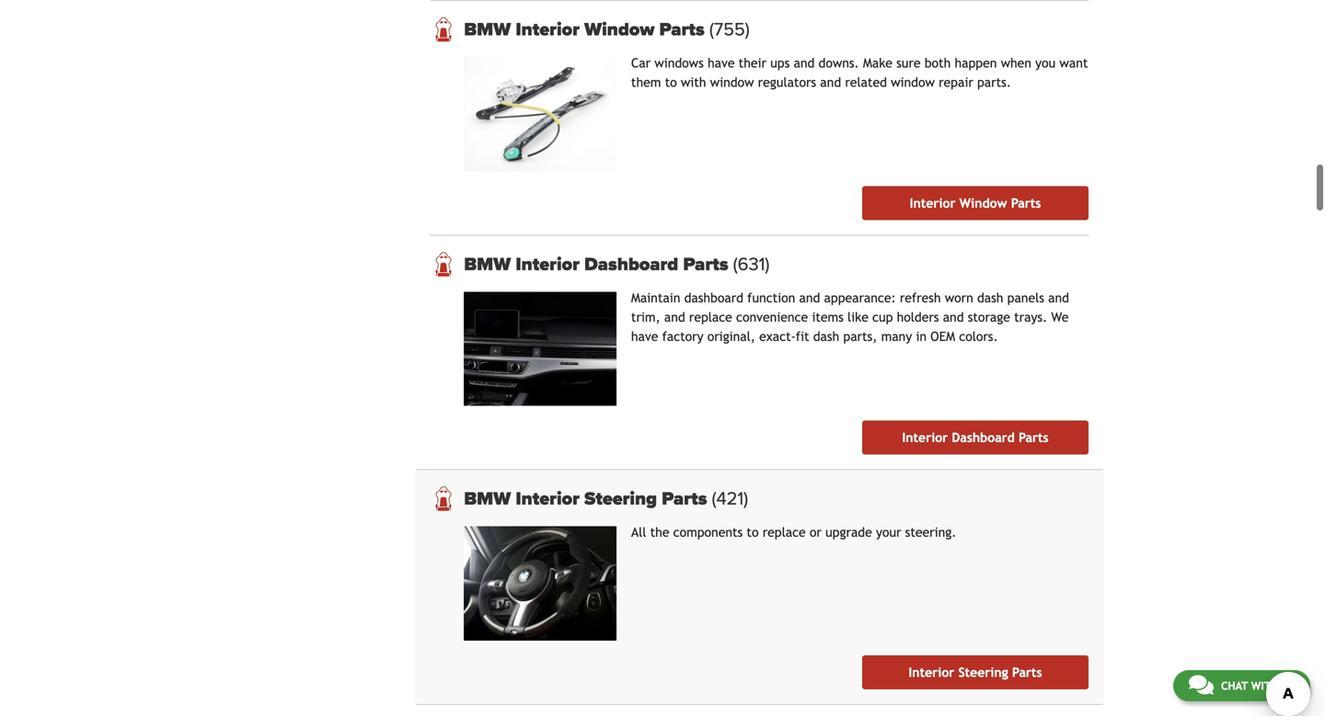 Task type: describe. For each thing, give the bounding box(es) containing it.
oem
[[931, 329, 955, 344]]

0 horizontal spatial window
[[584, 18, 655, 40]]

steering.
[[905, 526, 957, 540]]

downs.
[[819, 56, 859, 70]]

1 window from the left
[[710, 75, 754, 90]]

sure
[[896, 56, 921, 70]]

0 vertical spatial steering
[[584, 488, 657, 510]]

trays.
[[1014, 310, 1047, 325]]

regulators
[[758, 75, 816, 90]]

1 vertical spatial dash
[[813, 329, 839, 344]]

replace inside maintain dashboard function and appearance: refresh worn dash panels and trim, and replace convenience items like cup holders and storage trays. we have factory original, exact-fit dash parts, many in oem colors.
[[689, 310, 732, 325]]

components
[[673, 526, 743, 540]]

storage
[[968, 310, 1010, 325]]

all
[[631, 526, 646, 540]]

appearance:
[[824, 291, 896, 305]]

both
[[925, 56, 951, 70]]

interior window parts thumbnail image image
[[464, 57, 616, 171]]

you
[[1035, 56, 1056, 70]]

maintain
[[631, 291, 680, 305]]

convenience
[[736, 310, 808, 325]]

windows
[[655, 56, 704, 70]]

1 horizontal spatial with
[[1251, 680, 1278, 693]]

1 horizontal spatial to
[[747, 526, 759, 540]]

interior steering parts link
[[862, 656, 1089, 690]]

and up the we
[[1048, 291, 1069, 305]]

have inside car windows have their ups and downs. make sure both happen when you want them to with window regulators and related window repair parts.
[[708, 56, 735, 70]]

interior window parts
[[910, 196, 1041, 211]]

upgrade
[[825, 526, 872, 540]]

related
[[845, 75, 887, 90]]

in
[[916, 329, 927, 344]]

dashboard inside the interior dashboard parts link
[[952, 431, 1015, 446]]

0 horizontal spatial dashboard
[[584, 253, 678, 275]]

or
[[810, 526, 822, 540]]

interior dashboard parts thumbnail image image
[[464, 292, 616, 407]]

interior steering parts
[[909, 666, 1042, 681]]

with inside car windows have their ups and downs. make sure both happen when you want them to with window regulators and related window repair parts.
[[681, 75, 706, 90]]

refresh
[[900, 291, 941, 305]]

chat with us
[[1221, 680, 1295, 693]]

function
[[747, 291, 795, 305]]

factory
[[662, 329, 704, 344]]

original,
[[707, 329, 755, 344]]

the
[[650, 526, 669, 540]]

interior steering parts thumbnail image image
[[464, 527, 616, 642]]



Task type: vqa. For each thing, say whether or not it's contained in the screenshot.
2nd the V6 30v from the bottom of the page
no



Task type: locate. For each thing, give the bounding box(es) containing it.
1 vertical spatial bmw
[[464, 253, 511, 275]]

them
[[631, 75, 661, 90]]

replace left or
[[763, 526, 806, 540]]

bmw                                                                                    interior dashboard parts
[[464, 253, 733, 275]]

fit
[[796, 329, 809, 344]]

to down windows
[[665, 75, 677, 90]]

0 vertical spatial to
[[665, 75, 677, 90]]

0 vertical spatial with
[[681, 75, 706, 90]]

0 vertical spatial dash
[[977, 291, 1003, 305]]

parts inside interior steering parts link
[[1012, 666, 1042, 681]]

bmw                                                                                    interior steering parts link
[[464, 488, 1089, 510]]

when
[[1001, 56, 1032, 70]]

0 vertical spatial have
[[708, 56, 735, 70]]

3 bmw from the top
[[464, 488, 511, 510]]

1 horizontal spatial steering
[[958, 666, 1008, 681]]

with left us on the bottom of the page
[[1251, 680, 1278, 693]]

1 vertical spatial steering
[[958, 666, 1008, 681]]

and up factory on the top
[[664, 310, 685, 325]]

parts,
[[843, 329, 877, 344]]

0 vertical spatial dashboard
[[584, 253, 678, 275]]

trim,
[[631, 310, 660, 325]]

and right ups in the right top of the page
[[794, 56, 815, 70]]

0 horizontal spatial have
[[631, 329, 658, 344]]

ups
[[770, 56, 790, 70]]

0 horizontal spatial to
[[665, 75, 677, 90]]

to inside car windows have their ups and downs. make sure both happen when you want them to with window regulators and related window repair parts.
[[665, 75, 677, 90]]

1 vertical spatial dashboard
[[952, 431, 1015, 446]]

bmw
[[464, 18, 511, 40], [464, 253, 511, 275], [464, 488, 511, 510]]

chat with us link
[[1173, 671, 1310, 702]]

parts.
[[977, 75, 1011, 90]]

with down windows
[[681, 75, 706, 90]]

with
[[681, 75, 706, 90], [1251, 680, 1278, 693]]

replace
[[689, 310, 732, 325], [763, 526, 806, 540]]

2 bmw from the top
[[464, 253, 511, 275]]

1 horizontal spatial dashboard
[[952, 431, 1015, 446]]

interior dashboard parts
[[902, 431, 1049, 446]]

bmw for bmw                                                                                    interior dashboard parts
[[464, 253, 511, 275]]

your
[[876, 526, 901, 540]]

0 horizontal spatial replace
[[689, 310, 732, 325]]

window
[[584, 18, 655, 40], [959, 196, 1007, 211]]

parts inside interior window parts link
[[1011, 196, 1041, 211]]

0 vertical spatial bmw
[[464, 18, 511, 40]]

1 horizontal spatial dash
[[977, 291, 1003, 305]]

to
[[665, 75, 677, 90], [747, 526, 759, 540]]

comments image
[[1189, 675, 1214, 697]]

dashboard
[[684, 291, 744, 305]]

bmw for bmw                                                                                    interior window parts
[[464, 18, 511, 40]]

colors.
[[959, 329, 998, 344]]

and up items
[[799, 291, 820, 305]]

and down worn
[[943, 310, 964, 325]]

car
[[631, 56, 651, 70]]

have left their
[[708, 56, 735, 70]]

1 bmw from the top
[[464, 18, 511, 40]]

window down sure
[[891, 75, 935, 90]]

replace down dashboard
[[689, 310, 732, 325]]

dashboard
[[584, 253, 678, 275], [952, 431, 1015, 446]]

0 horizontal spatial window
[[710, 75, 754, 90]]

1 horizontal spatial window
[[959, 196, 1007, 211]]

car windows have their ups and downs. make sure both happen when you want them to with window regulators and related window repair parts.
[[631, 56, 1088, 90]]

0 vertical spatial window
[[584, 18, 655, 40]]

have
[[708, 56, 735, 70], [631, 329, 658, 344]]

0 horizontal spatial dash
[[813, 329, 839, 344]]

we
[[1051, 310, 1069, 325]]

interior window parts link
[[862, 186, 1089, 220]]

1 vertical spatial have
[[631, 329, 658, 344]]

all the components to replace or upgrade your steering.
[[631, 526, 957, 540]]

cup
[[872, 310, 893, 325]]

worn
[[945, 291, 973, 305]]

exact-
[[759, 329, 796, 344]]

1 horizontal spatial have
[[708, 56, 735, 70]]

happen
[[955, 56, 997, 70]]

us
[[1282, 680, 1295, 693]]

to down bmw                                                                                    interior steering parts link
[[747, 526, 759, 540]]

their
[[739, 56, 767, 70]]

1 horizontal spatial window
[[891, 75, 935, 90]]

window inside interior window parts link
[[959, 196, 1007, 211]]

have down trim,
[[631, 329, 658, 344]]

and down downs.
[[820, 75, 841, 90]]

repair
[[939, 75, 973, 90]]

interior
[[516, 18, 580, 40], [910, 196, 956, 211], [516, 253, 580, 275], [902, 431, 948, 446], [516, 488, 580, 510], [909, 666, 954, 681]]

chat
[[1221, 680, 1248, 693]]

bmw for bmw                                                                                    interior steering parts
[[464, 488, 511, 510]]

many
[[881, 329, 912, 344]]

1 vertical spatial with
[[1251, 680, 1278, 693]]

0 vertical spatial replace
[[689, 310, 732, 325]]

bmw                                                                                    interior window parts
[[464, 18, 709, 40]]

make
[[863, 56, 893, 70]]

1 vertical spatial to
[[747, 526, 759, 540]]

0 horizontal spatial with
[[681, 75, 706, 90]]

bmw                                                                                    interior steering parts
[[464, 488, 712, 510]]

window
[[710, 75, 754, 90], [891, 75, 935, 90]]

bmw                                                                                    interior dashboard parts link
[[464, 253, 1089, 275]]

dash up storage
[[977, 291, 1003, 305]]

dash
[[977, 291, 1003, 305], [813, 329, 839, 344]]

steering
[[584, 488, 657, 510], [958, 666, 1008, 681]]

1 vertical spatial replace
[[763, 526, 806, 540]]

2 vertical spatial bmw
[[464, 488, 511, 510]]

items
[[812, 310, 844, 325]]

interior dashboard parts link
[[862, 421, 1089, 455]]

and
[[794, 56, 815, 70], [820, 75, 841, 90], [799, 291, 820, 305], [1048, 291, 1069, 305], [664, 310, 685, 325], [943, 310, 964, 325]]

panels
[[1007, 291, 1044, 305]]

bmw                                                                                    interior window parts link
[[464, 18, 1089, 40]]

like
[[848, 310, 869, 325]]

2 window from the left
[[891, 75, 935, 90]]

0 horizontal spatial steering
[[584, 488, 657, 510]]

dash down items
[[813, 329, 839, 344]]

1 horizontal spatial replace
[[763, 526, 806, 540]]

have inside maintain dashboard function and appearance: refresh worn dash panels and trim, and replace convenience items like cup holders and storage trays. we have factory original, exact-fit dash parts, many in oem colors.
[[631, 329, 658, 344]]

1 vertical spatial window
[[959, 196, 1007, 211]]

maintain dashboard function and appearance: refresh worn dash panels and trim, and replace convenience items like cup holders and storage trays. we have factory original, exact-fit dash parts, many in oem colors.
[[631, 291, 1069, 344]]

want
[[1060, 56, 1088, 70]]

parts
[[659, 18, 705, 40], [1011, 196, 1041, 211], [683, 253, 728, 275], [1019, 431, 1049, 446], [662, 488, 707, 510], [1012, 666, 1042, 681]]

window down their
[[710, 75, 754, 90]]

holders
[[897, 310, 939, 325]]

parts inside the interior dashboard parts link
[[1019, 431, 1049, 446]]



